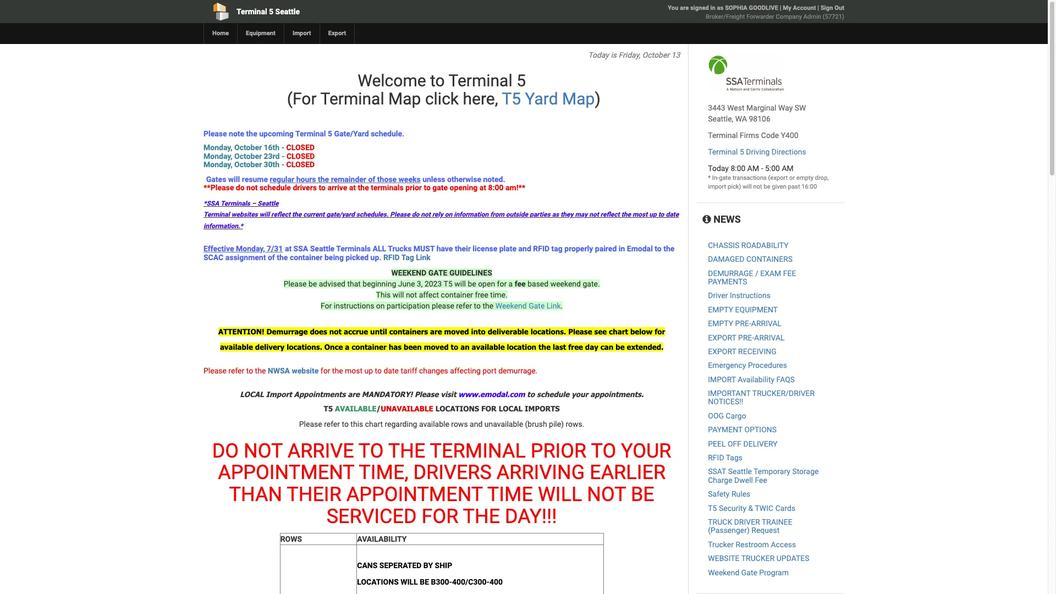 Task type: describe. For each thing, give the bounding box(es) containing it.
october down note
[[235, 143, 262, 152]]

1 vertical spatial moved
[[424, 343, 449, 352]]

prior
[[531, 440, 587, 463]]

their
[[287, 483, 342, 506]]

unavailable
[[485, 420, 524, 429]]

damaged containers link
[[709, 255, 793, 264]]

driver
[[709, 291, 729, 300]]

at inside at ssa seattle terminals all trucks must have their license plate and rfid tag properly paired in emodal to the scac assignment of the container being picked up.
[[285, 245, 292, 253]]

pick)
[[728, 183, 742, 190]]

0 vertical spatial pre-
[[736, 319, 752, 328]]

to left arrive
[[319, 183, 326, 192]]

container inside attention! demurrage does not accrue until containers are moved into deliverable locations. please see chart below for available delivery locations. once a container has been moved to an available location the last free day can be extended.
[[352, 343, 387, 352]]

terminal 5 seattle image
[[709, 55, 785, 91]]

b300-
[[431, 578, 452, 587]]

5 left driving
[[740, 148, 745, 156]]

to inside weekend gate guidelines please be advised that beginning june 3, 2023 t5 will be open for a fee based weekend gate. this will not affect container free time. for instructions on participation please refer to the weekend gate link .
[[474, 302, 481, 310]]

attention!
[[218, 328, 265, 336]]

0 vertical spatial moved
[[445, 328, 469, 336]]

as inside you are signed in as sophia goodlive | my account | sign out broker/freight forwarder company admin (57721)
[[718, 4, 724, 12]]

be left advised
[[309, 280, 317, 288]]

trucker
[[709, 540, 734, 549]]

admin
[[804, 13, 822, 20]]

export link
[[320, 23, 355, 44]]

2 export from the top
[[709, 347, 737, 356]]

exam
[[761, 269, 782, 278]]

t5 inside chassis roadability damaged containers demurrage / exam fee payments driver instructions empty equipment empty pre-arrival export pre-arrival export receiving emergency procedures import availability faqs important trucker/driver notices!! oog cargo payment options peel off delivery rfid tags ssat seattle temporary storage charge dwell fee safety rules t5 security & twic cards truck driver trainee (passenger) request trucker restroom access website trucker updates weekend gate program
[[709, 504, 718, 513]]

for inside local import appointments are mandatory! please visit www.emodal.com to schedule your appointments. t5 available / unavailable locations for local imports
[[482, 404, 497, 413]]

ssat
[[709, 468, 727, 476]]

effective monday, 7/31
[[204, 245, 283, 253]]

*
[[709, 175, 711, 182]]

refer inside weekend gate guidelines please be advised that beginning june 3, 2023 t5 will be open for a fee based weekend gate. this will not affect container free time. for instructions on participation please refer to the weekend gate link .
[[456, 302, 472, 310]]

0 horizontal spatial most
[[345, 367, 363, 376]]

2 empty from the top
[[709, 319, 734, 328]]

are inside local import appointments are mandatory! please visit www.emodal.com to schedule your appointments. t5 available / unavailable locations for local imports
[[348, 390, 360, 399]]

on inside *ssa terminals – seattle terminal websites will reflect the current gate/yard schedules. please do not rely on information from outside parties as they may not reflect the most up to date information.*
[[445, 211, 453, 219]]

1 horizontal spatial at
[[349, 183, 356, 192]]

regarding
[[385, 420, 418, 429]]

1 map from the left
[[389, 89, 421, 108]]

(for
[[287, 89, 317, 108]]

trucker restroom access link
[[709, 540, 797, 549]]

2 map from the left
[[563, 89, 595, 108]]

not inside gates will resume regular hours the remainder of those weeks unless otherwise noted. **please do not schedule drivers to arrive at the terminals prior to gate opening at 8:00 am!**
[[247, 183, 258, 192]]

my account link
[[784, 4, 817, 12]]

free inside attention! demurrage does not accrue until containers are moved into deliverable locations. please see chart below for available delivery locations. once a container has been moved to an available location the last free day can be extended.
[[569, 343, 584, 352]]

friday,
[[619, 51, 641, 59]]

access
[[772, 540, 797, 549]]

0 horizontal spatial not
[[244, 440, 283, 463]]

to right prior
[[424, 183, 431, 192]]

2 reflect from the left
[[601, 211, 620, 219]]

the left ssa
[[277, 253, 288, 262]]

please inside local import appointments are mandatory! please visit www.emodal.com to schedule your appointments. t5 available / unavailable locations for local imports
[[415, 390, 439, 399]]

- right 16th at the left of the page
[[282, 143, 285, 152]]

rfid tag link link
[[384, 253, 433, 262]]

please inside attention! demurrage does not accrue until containers are moved into deliverable locations. please see chart below for available delivery locations. once a container has been moved to an available location the last free day can be extended.
[[569, 328, 593, 336]]

availability
[[357, 535, 407, 544]]

advised
[[319, 280, 346, 288]]

import link
[[284, 23, 320, 44]]

rows
[[281, 535, 302, 544]]

am!**
[[506, 183, 526, 192]]

2 closed from the top
[[287, 152, 315, 161]]

october left the 13 at right
[[643, 51, 670, 59]]

marginal
[[747, 103, 777, 112]]

as inside *ssa terminals – seattle terminal websites will reflect the current gate/yard schedules. please do not rely on information from outside parties as they may not reflect the most up to date information.*
[[553, 211, 559, 219]]

1 vertical spatial chart
[[365, 420, 383, 429]]

for inside attention! demurrage does not accrue until containers are moved into deliverable locations. please see chart below for available delivery locations. once a container has been moved to an available location the last free day can be extended.
[[655, 328, 666, 336]]

june
[[398, 280, 415, 288]]

not right may
[[590, 211, 599, 219]]

up inside *ssa terminals – seattle terminal websites will reflect the current gate/yard schedules. please do not rely on information from outside parties as they may not reflect the most up to date information.*
[[650, 211, 657, 219]]

sw
[[795, 103, 807, 112]]

by
[[424, 561, 433, 570]]

a inside attention! demurrage does not accrue until containers are moved into deliverable locations. please see chart below for available delivery locations. once a container has been moved to an available location the last free day can be extended.
[[345, 343, 350, 352]]

outside
[[506, 211, 528, 219]]

today for today is friday, october 13
[[589, 51, 609, 59]]

terminal
[[430, 440, 526, 463]]

oog cargo link
[[709, 412, 747, 421]]

attention! demurrage does not accrue until containers are moved into deliverable locations. please see chart below for available delivery locations. once a container has been moved to an available location the last free day can be extended.
[[218, 328, 666, 352]]

0 horizontal spatial up
[[365, 367, 373, 376]]

the left 'current'
[[292, 211, 302, 219]]

peel
[[709, 440, 726, 448]]

dwell
[[735, 476, 754, 485]]

chassis roadability link
[[709, 241, 789, 250]]

time
[[488, 483, 533, 506]]

at ssa seattle terminals all trucks must have their license plate and rfid tag properly paired in emodal to the scac assignment of the container being picked up.
[[204, 245, 675, 262]]

not inside weekend gate guidelines please be advised that beginning june 3, 2023 t5 will be open for a fee based weekend gate. this will not affect container free time. for instructions on participation please refer to the weekend gate link .
[[406, 291, 417, 299]]

0 horizontal spatial locations
[[357, 578, 399, 587]]

1 closed from the top
[[287, 143, 315, 152]]

gate/yard
[[327, 211, 355, 219]]

- inside "today                                                                                                                                                                                                                                                                                                                                                                                                                                                                                                                                                                                                                                                                                                           8:00 am - 5:00 am * in-gate transactions (export or empty drop, import pick) will not be given past 16:00"
[[762, 164, 764, 173]]

this
[[376, 291, 391, 299]]

date inside *ssa terminals – seattle terminal websites will reflect the current gate/yard schedules. please do not rely on information from outside parties as they may not reflect the most up to date information.*
[[666, 211, 679, 219]]

1 vertical spatial arrival
[[755, 333, 785, 342]]

please down attention!
[[204, 367, 227, 376]]

5 inside welcome to terminal 5 (for terminal map click here, t5 yard map )
[[517, 71, 526, 90]]

the right emodal
[[664, 245, 675, 253]]

0 horizontal spatial date
[[384, 367, 399, 376]]

1 vertical spatial pre-
[[739, 333, 755, 342]]

be down the guidelines
[[468, 280, 477, 288]]

notices!!
[[709, 398, 744, 407]]

to inside welcome to terminal 5 (for terminal map click here, t5 yard map )
[[430, 71, 445, 90]]

a inside weekend gate guidelines please be advised that beginning june 3, 2023 t5 will be open for a fee based weekend gate. this will not affect container free time. for instructions on participation please refer to the weekend gate link .
[[509, 280, 513, 288]]

your
[[572, 390, 589, 399]]

imports
[[525, 404, 560, 413]]

seattle up import link
[[276, 7, 300, 16]]

16:00
[[802, 183, 818, 190]]

400
[[490, 578, 503, 587]]

be inside do not arrive to the terminal prior to your appointment time, drivers arriving earlier than their appointment time will not be serviced for the day!!!
[[631, 483, 655, 506]]

way
[[779, 103, 793, 112]]

website
[[709, 554, 740, 563]]

t5 inside local import appointments are mandatory! please visit www.emodal.com to schedule your appointments. t5 available / unavailable locations for local imports
[[324, 404, 333, 413]]

assignment
[[226, 253, 266, 262]]

plate
[[500, 245, 517, 253]]

chart inside attention! demurrage does not accrue until containers are moved into deliverable locations. please see chart below for available delivery locations. once a container has been moved to an available location the last free day can be extended.
[[609, 328, 629, 336]]

- right 23rd
[[282, 152, 285, 161]]

please inside weekend gate guidelines please be advised that beginning june 3, 2023 t5 will be open for a fee based weekend gate. this will not affect container free time. for instructions on participation please refer to the weekend gate link .
[[284, 280, 307, 288]]

cans
[[357, 561, 378, 570]]

not left rely
[[421, 211, 431, 219]]

remainder
[[331, 175, 367, 184]]

home link
[[204, 23, 237, 44]]

weekend gate program link
[[709, 568, 789, 577]]

payment
[[709, 426, 743, 434]]

gate/yard
[[334, 129, 369, 138]]

and inside at ssa seattle terminals all trucks must have their license plate and rfid tag properly paired in emodal to the scac assignment of the container being picked up.
[[519, 245, 532, 253]]

0 horizontal spatial local
[[240, 390, 264, 399]]

please inside *ssa terminals – seattle terminal websites will reflect the current gate/yard schedules. please do not rely on information from outside parties as they may not reflect the most up to date information.*
[[390, 211, 411, 219]]

2 horizontal spatial available
[[472, 343, 505, 352]]

info circle image
[[703, 215, 712, 225]]

seattle inside chassis roadability damaged containers demurrage / exam fee payments driver instructions empty equipment empty pre-arrival export pre-arrival export receiving emergency procedures import availability faqs important trucker/driver notices!! oog cargo payment options peel off delivery rfid tags ssat seattle temporary storage charge dwell fee safety rules t5 security & twic cards truck driver trainee (passenger) request trucker restroom access website trucker updates weekend gate program
[[729, 468, 753, 476]]

broker/freight
[[706, 13, 746, 20]]

my
[[784, 4, 792, 12]]

in inside at ssa seattle terminals all trucks must have their license plate and rfid tag properly paired in emodal to the scac assignment of the container being picked up.
[[619, 245, 626, 253]]

to inside attention! demurrage does not accrue until containers are moved into deliverable locations. please see chart below for available delivery locations. once a container has been moved to an available location the last free day can be extended.
[[451, 343, 459, 352]]

than
[[229, 483, 282, 506]]

to up "mandatory!"
[[375, 367, 382, 376]]

available
[[335, 404, 377, 413]]

the left terminals
[[358, 183, 369, 192]]

/ inside chassis roadability damaged containers demurrage / exam fee payments driver instructions empty equipment empty pre-arrival export pre-arrival export receiving emergency procedures import availability faqs important trucker/driver notices!! oog cargo payment options peel off delivery rfid tags ssat seattle temporary storage charge dwell fee safety rules t5 security & twic cards truck driver trainee (passenger) request trucker restroom access website trucker updates weekend gate program
[[756, 269, 759, 278]]

please inside please note the upcoming terminal 5 gate/yard schedule. monday, october 16th - closed monday, october 23rd - closed monday, october 30th - closed
[[204, 129, 227, 138]]

for inside weekend gate guidelines please be advised that beginning june 3, 2023 t5 will be open for a fee based weekend gate. this will not affect container free time. for instructions on participation please refer to the weekend gate link .
[[497, 280, 507, 288]]

the left nwsa
[[255, 367, 266, 376]]

instructions
[[334, 302, 375, 310]]

0 horizontal spatial for
[[321, 367, 331, 376]]

based
[[528, 280, 549, 288]]

local import appointments are mandatory! please visit www.emodal.com to schedule your appointments. t5 available / unavailable locations for local imports
[[240, 390, 644, 413]]

out
[[835, 4, 845, 12]]

(brush
[[525, 420, 548, 429]]

rfid tag link
[[384, 253, 433, 262]]

(export
[[769, 175, 789, 182]]

the inside please note the upcoming terminal 5 gate/yard schedule. monday, october 16th - closed monday, october 23rd - closed monday, october 30th - closed
[[246, 129, 257, 138]]

1 horizontal spatial available
[[419, 420, 450, 429]]

1 to from the left
[[359, 440, 384, 463]]

in-
[[713, 175, 720, 182]]

t5 inside welcome to terminal 5 (for terminal map click here, t5 yard map )
[[502, 89, 521, 108]]

procedures
[[749, 361, 788, 370]]

may
[[576, 211, 588, 219]]

for
[[321, 302, 332, 310]]

payment options link
[[709, 426, 777, 434]]

2 am from the left
[[782, 164, 794, 173]]

locations inside local import appointments are mandatory! please visit www.emodal.com to schedule your appointments. t5 available / unavailable locations for local imports
[[436, 404, 480, 413]]

5 up the equipment
[[269, 7, 274, 16]]

98106
[[749, 115, 771, 123]]

october up resume
[[235, 160, 262, 169]]

october left 23rd
[[235, 152, 262, 161]]

will down the guidelines
[[455, 280, 466, 288]]

twic
[[755, 504, 774, 513]]

the inside weekend gate guidelines please be advised that beginning june 3, 2023 t5 will be open for a fee based weekend gate. this will not affect container free time. for instructions on participation please refer to the weekend gate link .
[[483, 302, 494, 310]]

will inside *ssa terminals – seattle terminal websites will reflect the current gate/yard schedules. please do not rely on information from outside parties as they may not reflect the most up to date information.*
[[260, 211, 270, 219]]

day!!!
[[505, 505, 557, 528]]

gate inside "today                                                                                                                                                                                                                                                                                                                                                                                                                                                                                                                                                                                                                                                                                                           8:00 am - 5:00 am * in-gate transactions (export or empty drop, import pick) will not be given past 16:00"
[[720, 175, 732, 182]]

forwarder
[[747, 13, 775, 20]]

30th
[[264, 160, 280, 169]]

export receiving link
[[709, 347, 777, 356]]

refer for please refer to this chart regarding available rows and unavailable (brush pile) rows.
[[324, 420, 340, 429]]

websites
[[232, 211, 258, 219]]

1 vertical spatial will
[[401, 578, 418, 587]]

be inside attention! demurrage does not accrue until containers are moved into deliverable locations. please see chart below for available delivery locations. once a container has been moved to an available location the last free day can be extended.
[[616, 343, 625, 352]]

1 horizontal spatial not
[[588, 483, 626, 506]]

rfid tags link
[[709, 454, 743, 462]]

rfid inside chassis roadability damaged containers demurrage / exam fee payments driver instructions empty equipment empty pre-arrival export pre-arrival export receiving emergency procedures import availability faqs important trucker/driver notices!! oog cargo payment options peel off delivery rfid tags ssat seattle temporary storage charge dwell fee safety rules t5 security & twic cards truck driver trainee (passenger) request trucker restroom access website trucker updates weekend gate program
[[709, 454, 725, 462]]

1 | from the left
[[780, 4, 782, 12]]

1 vertical spatial local
[[499, 404, 523, 413]]

1 vertical spatial and
[[470, 420, 483, 429]]

1 empty from the top
[[709, 305, 734, 314]]

noted.
[[484, 175, 506, 184]]

can
[[601, 343, 614, 352]]

into
[[471, 328, 486, 336]]

chassis
[[709, 241, 740, 250]]

updates
[[777, 554, 810, 563]]

import inside local import appointments are mandatory! please visit www.emodal.com to schedule your appointments. t5 available / unavailable locations for local imports
[[266, 390, 292, 399]]

firms
[[740, 131, 760, 140]]

0 horizontal spatial be
[[420, 578, 429, 587]]



Task type: vqa. For each thing, say whether or not it's contained in the screenshot.
50 containers max
no



Task type: locate. For each thing, give the bounding box(es) containing it.
are right you
[[681, 4, 689, 12]]

1 horizontal spatial are
[[430, 328, 442, 336]]

please up day at the right of page
[[569, 328, 593, 336]]

charge
[[709, 476, 733, 485]]

truck driver trainee (passenger) request link
[[709, 518, 793, 535]]

refer down attention!
[[229, 367, 245, 376]]

to down open
[[474, 302, 481, 310]]

to left this
[[342, 420, 349, 429]]

rfid left tag
[[534, 245, 550, 253]]

today inside "today                                                                                                                                                                                                                                                                                                                                                                                                                                                                                                                                                                                                                                                                                                           8:00 am - 5:00 am * in-gate transactions (export or empty drop, import pick) will not be given past 16:00"
[[709, 164, 729, 173]]

will right websites
[[260, 211, 270, 219]]

be inside "today                                                                                                                                                                                                                                                                                                                                                                                                                                                                                                                                                                                                                                                                                                           8:00 am - 5:00 am * in-gate transactions (export or empty drop, import pick) will not be given past 16:00"
[[764, 183, 771, 190]]

8:00
[[731, 164, 746, 173], [489, 183, 504, 192]]

2 | from the left
[[818, 4, 820, 12]]

1 horizontal spatial to
[[591, 440, 617, 463]]

1 horizontal spatial will
[[538, 483, 583, 506]]

open
[[478, 280, 496, 288]]

are inside you are signed in as sophia goodlive | my account | sign out broker/freight forwarder company admin (57721)
[[681, 4, 689, 12]]

to left your
[[591, 440, 617, 463]]

/ left exam
[[756, 269, 759, 278]]

on right rely
[[445, 211, 453, 219]]

- right 30th
[[282, 160, 285, 169]]

are
[[681, 4, 689, 12], [430, 328, 442, 336], [348, 390, 360, 399]]

date left info circle image
[[666, 211, 679, 219]]

do inside *ssa terminals – seattle terminal websites will reflect the current gate/yard schedules. please do not rely on information from outside parties as they may not reflect the most up to date information.*
[[412, 211, 420, 219]]

the up emodal
[[622, 211, 631, 219]]

seattle right '–'
[[258, 200, 279, 208]]

must
[[414, 245, 435, 253]]

0 horizontal spatial gate
[[529, 302, 545, 310]]

weekend inside weekend gate guidelines please be advised that beginning june 3, 2023 t5 will be open for a fee based weekend gate. this will not affect container free time. for instructions on participation please refer to the weekend gate link .
[[496, 302, 527, 310]]

terminals inside at ssa seattle terminals all trucks must have their license plate and rfid tag properly paired in emodal to the scac assignment of the container being picked up.
[[336, 245, 371, 253]]

t5 inside weekend gate guidelines please be advised that beginning june 3, 2023 t5 will be open for a fee based weekend gate. this will not affect container free time. for instructions on participation please refer to the weekend gate link .
[[444, 280, 453, 288]]

does
[[310, 328, 327, 336]]

do inside gates will resume regular hours the remainder of those weeks unless otherwise noted. **please do not schedule drivers to arrive at the terminals prior to gate opening at 8:00 am!**
[[236, 183, 245, 192]]

1 vertical spatial 8:00
[[489, 183, 504, 192]]

1 horizontal spatial of
[[369, 175, 376, 184]]

weekend inside chassis roadability damaged containers demurrage / exam fee payments driver instructions empty equipment empty pre-arrival export pre-arrival export receiving emergency procedures import availability faqs important trucker/driver notices!! oog cargo payment options peel off delivery rfid tags ssat seattle temporary storage charge dwell fee safety rules t5 security & twic cards truck driver trainee (passenger) request trucker restroom access website trucker updates weekend gate program
[[709, 568, 740, 577]]

local up unavailable at the bottom of page
[[499, 404, 523, 413]]

cargo
[[726, 412, 747, 421]]

0 horizontal spatial free
[[475, 291, 489, 299]]

- left 5:00
[[762, 164, 764, 173]]

0 vertical spatial locations.
[[531, 328, 567, 336]]

not up participation
[[406, 291, 417, 299]]

| left my
[[780, 4, 782, 12]]

0 horizontal spatial gate
[[433, 183, 448, 192]]

effective
[[204, 245, 234, 253]]

locations will be b300-400/c300-400
[[357, 578, 503, 587]]

receiving
[[739, 347, 777, 356]]

not inside attention! demurrage does not accrue until containers are moved into deliverable locations. please see chart below for available delivery locations. once a container has been moved to an available location the last free day can be extended.
[[330, 328, 342, 336]]

of inside gates will resume regular hours the remainder of those weeks unless otherwise noted. **please do not schedule drivers to arrive at the terminals prior to gate opening at 8:00 am!**
[[369, 175, 376, 184]]

the left "last"
[[539, 343, 551, 352]]

0 horizontal spatial locations.
[[287, 343, 322, 352]]

container
[[290, 253, 323, 262], [441, 291, 473, 299], [352, 343, 387, 352]]

cards
[[776, 504, 796, 513]]

to right welcome in the left top of the page
[[430, 71, 445, 90]]

that
[[348, 280, 361, 288]]

0 horizontal spatial and
[[470, 420, 483, 429]]

1 horizontal spatial locations
[[436, 404, 480, 413]]

rfid inside at ssa seattle terminals all trucks must have their license plate and rfid tag properly paired in emodal to the scac assignment of the container being picked up.
[[534, 245, 550, 253]]

1 horizontal spatial free
[[569, 343, 584, 352]]

roadability
[[742, 241, 789, 250]]

1 horizontal spatial gate
[[720, 175, 732, 182]]

temporary
[[754, 468, 791, 476]]

0 vertical spatial most
[[633, 211, 648, 219]]

hours
[[297, 175, 316, 184]]

t5 left the "yard"
[[502, 89, 521, 108]]

1 reflect from the left
[[271, 211, 291, 219]]

closed
[[287, 143, 315, 152], [287, 152, 315, 161], [287, 160, 315, 169]]

truck
[[709, 518, 733, 527]]

the inside attention! demurrage does not accrue until containers are moved into deliverable locations. please see chart below for available delivery locations. once a container has been moved to an available location the last free day can be extended.
[[539, 343, 551, 352]]

in inside you are signed in as sophia goodlive | my account | sign out broker/freight forwarder company admin (57721)
[[711, 4, 716, 12]]

t5 security & twic cards link
[[709, 504, 796, 513]]

import availability faqs link
[[709, 375, 796, 384]]

0 vertical spatial gate
[[529, 302, 545, 310]]

their
[[455, 245, 471, 253]]

for down drivers
[[422, 505, 459, 528]]

weeks
[[399, 175, 421, 184]]

weekend gate link link
[[496, 302, 561, 310]]

gate inside chassis roadability damaged containers demurrage / exam fee payments driver instructions empty equipment empty pre-arrival export pre-arrival export receiving emergency procedures import availability faqs important trucker/driver notices!! oog cargo payment options peel off delivery rfid tags ssat seattle temporary storage charge dwell fee safety rules t5 security & twic cards truck driver trainee (passenger) request trucker restroom access website trucker updates weekend gate program
[[742, 568, 758, 577]]

0 vertical spatial terminals
[[221, 200, 250, 208]]

current
[[303, 211, 325, 219]]

1 horizontal spatial 8:00
[[731, 164, 746, 173]]

seattle inside *ssa terminals – seattle terminal websites will reflect the current gate/yard schedules. please do not rely on information from outside parties as they may not reflect the most up to date information.*
[[258, 200, 279, 208]]

import left 'export' link
[[293, 30, 311, 37]]

are up available
[[348, 390, 360, 399]]

1 vertical spatial import
[[266, 390, 292, 399]]

1 horizontal spatial import
[[293, 30, 311, 37]]

the down regarding
[[389, 440, 426, 463]]

and right plate
[[519, 245, 532, 253]]

1 vertical spatial for
[[422, 505, 459, 528]]

sophia
[[726, 4, 748, 12]]

1 vertical spatial in
[[619, 245, 626, 253]]

0 horizontal spatial 8:00
[[489, 183, 504, 192]]

locations. up "last"
[[531, 328, 567, 336]]

to right emodal
[[655, 245, 662, 253]]

0 horizontal spatial to
[[359, 440, 384, 463]]

of inside at ssa seattle terminals all trucks must have their license plate and rfid tag properly paired in emodal to the scac assignment of the container being picked up.
[[268, 253, 275, 262]]

chassis roadability damaged containers demurrage / exam fee payments driver instructions empty equipment empty pre-arrival export pre-arrival export receiving emergency procedures import availability faqs important trucker/driver notices!! oog cargo payment options peel off delivery rfid tags ssat seattle temporary storage charge dwell fee safety rules t5 security & twic cards truck driver trainee (passenger) request trucker restroom access website trucker updates weekend gate program
[[709, 241, 819, 577]]

0 vertical spatial the
[[389, 440, 426, 463]]

terminals left all
[[336, 245, 371, 253]]

container inside weekend gate guidelines please be advised that beginning june 3, 2023 t5 will be open for a fee based weekend gate. this will not affect container free time. for instructions on participation please refer to the weekend gate link .
[[441, 291, 473, 299]]

gate down based
[[529, 302, 545, 310]]

be down your
[[631, 483, 655, 506]]

1 vertical spatial weekend
[[709, 568, 740, 577]]

0 vertical spatial of
[[369, 175, 376, 184]]

welcome to terminal 5 (for terminal map click here, t5 yard map )
[[283, 71, 601, 108]]

driver
[[735, 518, 761, 527]]

given
[[773, 183, 787, 190]]

rfid right up.
[[384, 253, 400, 262]]

available down into
[[472, 343, 505, 352]]

0 vertical spatial up
[[650, 211, 657, 219]]

seattle right ssa
[[310, 245, 335, 253]]

link down weekend at the right of page
[[547, 302, 561, 310]]

the right hours
[[318, 175, 329, 184]]

8:00 inside gates will resume regular hours the remainder of those weeks unless otherwise noted. **please do not schedule drivers to arrive at the terminals prior to gate opening at 8:00 am!**
[[489, 183, 504, 192]]

will inside do not arrive to the terminal prior to your appointment time, drivers arriving earlier than their appointment time will not be serviced for the day!!!
[[538, 483, 583, 506]]

drivers
[[414, 461, 492, 485]]

will inside "today                                                                                                                                                                                                                                                                                                                                                                                                                                                                                                                                                                                                                                                                                                           8:00 am - 5:00 am * in-gate transactions (export or empty drop, import pick) will not be given past 16:00"
[[743, 183, 752, 190]]

1 horizontal spatial locations.
[[531, 328, 567, 336]]

weekend down time.
[[496, 302, 527, 310]]

1 horizontal spatial container
[[352, 343, 387, 352]]

1 vertical spatial empty
[[709, 319, 734, 328]]

demurrage
[[267, 328, 308, 336]]

for down 'www.emodal.com' link
[[482, 404, 497, 413]]

2 horizontal spatial rfid
[[709, 454, 725, 462]]

damaged
[[709, 255, 745, 264]]

at left ssa
[[285, 245, 292, 253]]

1 vertical spatial a
[[345, 343, 350, 352]]

1 vertical spatial gate
[[433, 183, 448, 192]]

/ down "mandatory!"
[[377, 404, 381, 413]]

visit
[[441, 390, 457, 399]]

2 horizontal spatial at
[[480, 183, 487, 192]]

1 horizontal spatial and
[[519, 245, 532, 253]]

0 vertical spatial not
[[244, 440, 283, 463]]

terminals up websites
[[221, 200, 250, 208]]

map left click
[[389, 89, 421, 108]]

note
[[229, 129, 244, 138]]

will down the 'june'
[[393, 291, 404, 299]]

0 vertical spatial today
[[589, 51, 609, 59]]

are inside attention! demurrage does not accrue until containers are moved into deliverable locations. please see chart below for available delivery locations. once a container has been moved to an available location the last free day can be extended.
[[430, 328, 442, 336]]

gate up import
[[720, 175, 732, 182]]

am up the or
[[782, 164, 794, 173]]

0 horizontal spatial rfid
[[384, 253, 400, 262]]

today left is
[[589, 51, 609, 59]]

container inside at ssa seattle terminals all trucks must have their license plate and rfid tag properly paired in emodal to the scac assignment of the container being picked up.
[[290, 253, 323, 262]]

the down once at left
[[332, 367, 343, 376]]

schedule up imports
[[537, 390, 570, 399]]

schedule inside local import appointments are mandatory! please visit www.emodal.com to schedule your appointments. t5 available / unavailable locations for local imports
[[537, 390, 570, 399]]

0 horizontal spatial today
[[589, 51, 609, 59]]

most up available
[[345, 367, 363, 376]]

0 vertical spatial arrival
[[752, 319, 782, 328]]

today for today                                                                                                                                                                                                                                                                                                                                                                                                                                                                                                                                                                                                                                                                                                           8:00 am - 5:00 am * in-gate transactions (export or empty drop, import pick) will not be given past 16:00
[[709, 164, 729, 173]]

not inside "today                                                                                                                                                                                                                                                                                                                                                                                                                                                                                                                                                                                                                                                                                                           8:00 am - 5:00 am * in-gate transactions (export or empty drop, import pick) will not be given past 16:00"
[[754, 183, 763, 190]]

0 horizontal spatial of
[[268, 253, 275, 262]]

1 vertical spatial for
[[655, 328, 666, 336]]

prior
[[406, 183, 422, 192]]

0 vertical spatial 8:00
[[731, 164, 746, 173]]

gate
[[429, 269, 448, 277]]

for right below
[[655, 328, 666, 336]]

be left given
[[764, 183, 771, 190]]

rows.
[[566, 420, 585, 429]]

0 horizontal spatial available
[[220, 343, 253, 352]]

to inside *ssa terminals – seattle terminal websites will reflect the current gate/yard schedules. please do not rely on information from outside parties as they may not reflect the most up to date information.*
[[659, 211, 665, 219]]

0 horizontal spatial for
[[422, 505, 459, 528]]

0 horizontal spatial refer
[[229, 367, 245, 376]]

-
[[282, 143, 285, 152], [282, 152, 285, 161], [282, 160, 285, 169], [762, 164, 764, 173]]

0 vertical spatial be
[[631, 483, 655, 506]]

please down ssa
[[284, 280, 307, 288]]

0 horizontal spatial do
[[236, 183, 245, 192]]

will inside gates will resume regular hours the remainder of those weeks unless otherwise noted. **please do not schedule drivers to arrive at the terminals prior to gate opening at 8:00 am!**
[[228, 175, 240, 184]]

1 horizontal spatial schedule
[[537, 390, 570, 399]]

schedule inside gates will resume regular hours the remainder of those weeks unless otherwise noted. **please do not schedule drivers to arrive at the terminals prior to gate opening at 8:00 am!**
[[260, 183, 291, 192]]

most inside *ssa terminals – seattle terminal websites will reflect the current gate/yard schedules. please do not rely on information from outside parties as they may not reflect the most up to date information.*
[[633, 211, 648, 219]]

1 vertical spatial up
[[365, 367, 373, 376]]

the left day!!!
[[463, 505, 500, 528]]

seattle down tags
[[729, 468, 753, 476]]

a
[[509, 280, 513, 288], [345, 343, 350, 352]]

1 horizontal spatial for
[[482, 404, 497, 413]]

schedules.
[[357, 211, 389, 219]]

seattle inside at ssa seattle terminals all trucks must have their license plate and rfid tag properly paired in emodal to the scac assignment of the container being picked up.
[[310, 245, 335, 253]]

gates
[[206, 175, 226, 184]]

see
[[595, 328, 607, 336]]

will down transactions
[[743, 183, 752, 190]]

0 vertical spatial container
[[290, 253, 323, 262]]

0 vertical spatial do
[[236, 183, 245, 192]]

(57721)
[[823, 13, 845, 20]]

do
[[236, 183, 245, 192], [412, 211, 420, 219]]

to inside local import appointments are mandatory! please visit www.emodal.com to schedule your appointments. t5 available / unavailable locations for local imports
[[528, 390, 535, 399]]

as up broker/freight
[[718, 4, 724, 12]]

0 horizontal spatial link
[[416, 253, 431, 262]]

free inside weekend gate guidelines please be advised that beginning june 3, 2023 t5 will be open for a fee based weekend gate. this will not affect container free time. for instructions on participation please refer to the weekend gate link .
[[475, 291, 489, 299]]

1 vertical spatial free
[[569, 343, 584, 352]]

8:00 up transactions
[[731, 164, 746, 173]]

a right once at left
[[345, 343, 350, 352]]

link inside weekend gate guidelines please be advised that beginning june 3, 2023 t5 will be open for a fee based weekend gate. this will not affect container free time. for instructions on participation please refer to the weekend gate link .
[[547, 302, 561, 310]]

t5 right 2023
[[444, 280, 453, 288]]

arrival up receiving
[[755, 333, 785, 342]]

gate inside weekend gate guidelines please be advised that beginning june 3, 2023 t5 will be open for a fee based weekend gate. this will not affect container free time. for instructions on participation please refer to the weekend gate link .
[[529, 302, 545, 310]]

please right schedules.
[[390, 211, 411, 219]]

delivery
[[744, 440, 778, 448]]

unavailable
[[381, 404, 434, 413]]

1 vertical spatial link
[[547, 302, 561, 310]]

do right **please
[[236, 183, 245, 192]]

weekend down website
[[709, 568, 740, 577]]

for up time.
[[497, 280, 507, 288]]

2 to from the left
[[591, 440, 617, 463]]

0 vertical spatial gate
[[720, 175, 732, 182]]

1 am from the left
[[748, 164, 760, 173]]

0 vertical spatial import
[[293, 30, 311, 37]]

gate inside gates will resume regular hours the remainder of those weeks unless otherwise noted. **please do not schedule drivers to arrive at the terminals prior to gate opening at 8:00 am!**
[[433, 183, 448, 192]]

container up please
[[441, 291, 473, 299]]

seperated
[[380, 561, 422, 570]]

emodal
[[627, 245, 653, 253]]

not up once at left
[[330, 328, 342, 336]]

to left nwsa
[[246, 367, 253, 376]]

emergency procedures link
[[709, 361, 788, 370]]

to left an
[[451, 343, 459, 352]]

safety
[[709, 490, 730, 499]]

at
[[349, 183, 356, 192], [480, 183, 487, 192], [285, 245, 292, 253]]

1 horizontal spatial date
[[666, 211, 679, 219]]

1 horizontal spatial today
[[709, 164, 729, 173]]

trainee
[[762, 518, 793, 527]]

3 closed from the top
[[287, 160, 315, 169]]

location
[[507, 343, 537, 352]]

0 horizontal spatial map
[[389, 89, 421, 108]]

to inside at ssa seattle terminals all trucks must have their license plate and rfid tag properly paired in emodal to the scac assignment of the container being picked up.
[[655, 245, 662, 253]]

on inside weekend gate guidelines please be advised that beginning june 3, 2023 t5 will be open for a fee based weekend gate. this will not affect container free time. for instructions on participation please refer to the weekend gate link .
[[376, 302, 385, 310]]

0 horizontal spatial will
[[401, 578, 418, 587]]

0 horizontal spatial |
[[780, 4, 782, 12]]

0 vertical spatial on
[[445, 211, 453, 219]]

october
[[643, 51, 670, 59], [235, 143, 262, 152], [235, 152, 262, 161], [235, 160, 262, 169]]

1 vertical spatial most
[[345, 367, 363, 376]]

nwsa website link
[[268, 367, 319, 376]]

for inside do not arrive to the terminal prior to your appointment time, drivers arriving earlier than their appointment time will not be serviced for the day!!!
[[422, 505, 459, 528]]

weekend
[[496, 302, 527, 310], [709, 568, 740, 577]]

1 export from the top
[[709, 333, 737, 342]]

fee
[[784, 269, 797, 278]]

refer left this
[[324, 420, 340, 429]]

1 vertical spatial locations.
[[287, 343, 322, 352]]

0 vertical spatial link
[[416, 253, 431, 262]]

please refer to the nwsa website for the most up to date tariff changes affecting port demurrage.
[[204, 367, 538, 376]]

reflect right may
[[601, 211, 620, 219]]

mandatory!
[[362, 390, 413, 399]]

0 vertical spatial for
[[497, 280, 507, 288]]

tag
[[552, 245, 563, 253]]

to up imports
[[528, 390, 535, 399]]

1 horizontal spatial /
[[756, 269, 759, 278]]

demurrage / exam fee payments link
[[709, 269, 797, 286]]

1 horizontal spatial chart
[[609, 328, 629, 336]]

2 vertical spatial refer
[[324, 420, 340, 429]]

as left they
[[553, 211, 559, 219]]

past
[[789, 183, 801, 190]]

pile)
[[549, 420, 564, 429]]

5 left gate/yard
[[328, 129, 333, 138]]

2 vertical spatial container
[[352, 343, 387, 352]]

1 vertical spatial terminals
[[336, 245, 371, 253]]

you are signed in as sophia goodlive | my account | sign out broker/freight forwarder company admin (57721)
[[668, 4, 845, 20]]

time,
[[359, 461, 409, 485]]

(passenger)
[[709, 526, 750, 535]]

1 horizontal spatial am
[[782, 164, 794, 173]]

container down until
[[352, 343, 387, 352]]

moved up an
[[445, 328, 469, 336]]

terminals inside *ssa terminals – seattle terminal websites will reflect the current gate/yard schedules. please do not rely on information from outside parties as they may not reflect the most up to date information.*
[[221, 200, 250, 208]]

0 horizontal spatial the
[[389, 440, 426, 463]]

1 horizontal spatial rfid
[[534, 245, 550, 253]]

0 vertical spatial export
[[709, 333, 737, 342]]

off
[[728, 440, 742, 448]]

resume
[[242, 175, 268, 184]]

moved right been
[[424, 343, 449, 352]]

terminal inside please note the upcoming terminal 5 gate/yard schedule. monday, october 16th - closed monday, october 23rd - closed monday, october 30th - closed
[[296, 129, 326, 138]]

pre- down 'empty equipment' link
[[736, 319, 752, 328]]

rfid down peel
[[709, 454, 725, 462]]

local
[[240, 390, 264, 399], [499, 404, 523, 413]]

fee
[[515, 280, 526, 288]]

8:00 left am!** at left
[[489, 183, 504, 192]]

up up "mandatory!"
[[365, 367, 373, 376]]

please up arrive
[[299, 420, 322, 429]]

import
[[709, 375, 737, 384]]

&
[[749, 504, 754, 513]]

weekend
[[551, 280, 581, 288]]

refer right please
[[456, 302, 472, 310]]

beginning
[[363, 280, 397, 288]]

1 horizontal spatial most
[[633, 211, 648, 219]]

1 horizontal spatial refer
[[324, 420, 340, 429]]

1 horizontal spatial the
[[463, 505, 500, 528]]

0 vertical spatial in
[[711, 4, 716, 12]]

available down local import appointments are mandatory! please visit www.emodal.com to schedule your appointments. t5 available / unavailable locations for local imports
[[419, 420, 450, 429]]

terminal inside *ssa terminals – seattle terminal websites will reflect the current gate/yard schedules. please do not rely on information from outside parties as they may not reflect the most up to date information.*
[[204, 211, 230, 219]]

1 horizontal spatial on
[[445, 211, 453, 219]]

refer for please refer to the nwsa website for the most up to date tariff changes affecting port demurrage.
[[229, 367, 245, 376]]

for
[[497, 280, 507, 288], [655, 328, 666, 336], [321, 367, 331, 376]]

0 vertical spatial locations
[[436, 404, 480, 413]]

faqs
[[777, 375, 796, 384]]

|
[[780, 4, 782, 12], [818, 4, 820, 12]]

website
[[292, 367, 319, 376]]

gate down trucker
[[742, 568, 758, 577]]

tariff
[[401, 367, 418, 376]]

do left rely
[[412, 211, 420, 219]]

/ inside local import appointments are mandatory! please visit www.emodal.com to schedule your appointments. t5 available / unavailable locations for local imports
[[377, 404, 381, 413]]

pre-
[[736, 319, 752, 328], [739, 333, 755, 342]]

website trucker updates link
[[709, 554, 810, 563]]

drop,
[[816, 175, 829, 182]]

goodlive
[[750, 4, 779, 12]]

export
[[328, 30, 346, 37]]

rules
[[732, 490, 751, 499]]

0 vertical spatial free
[[475, 291, 489, 299]]

free left day at the right of page
[[569, 343, 584, 352]]

the down time.
[[483, 302, 494, 310]]

0 horizontal spatial am
[[748, 164, 760, 173]]

1 vertical spatial the
[[463, 505, 500, 528]]

8:00 inside "today                                                                                                                                                                                                                                                                                                                                                                                                                                                                                                                                                                                                                                                                                                           8:00 am - 5:00 am * in-gate transactions (export or empty drop, import pick) will not be given past 16:00"
[[731, 164, 746, 173]]

1 horizontal spatial terminals
[[336, 245, 371, 253]]

1 horizontal spatial a
[[509, 280, 513, 288]]

0 vertical spatial empty
[[709, 305, 734, 314]]

unless
[[423, 175, 446, 184]]

5 inside please note the upcoming terminal 5 gate/yard schedule. monday, october 16th - closed monday, october 23rd - closed monday, october 30th - closed
[[328, 129, 333, 138]]

reflect left 'current'
[[271, 211, 291, 219]]

chart right this
[[365, 420, 383, 429]]

export
[[709, 333, 737, 342], [709, 347, 737, 356]]

0 vertical spatial weekend
[[496, 302, 527, 310]]

local down "delivery" at bottom left
[[240, 390, 264, 399]]



